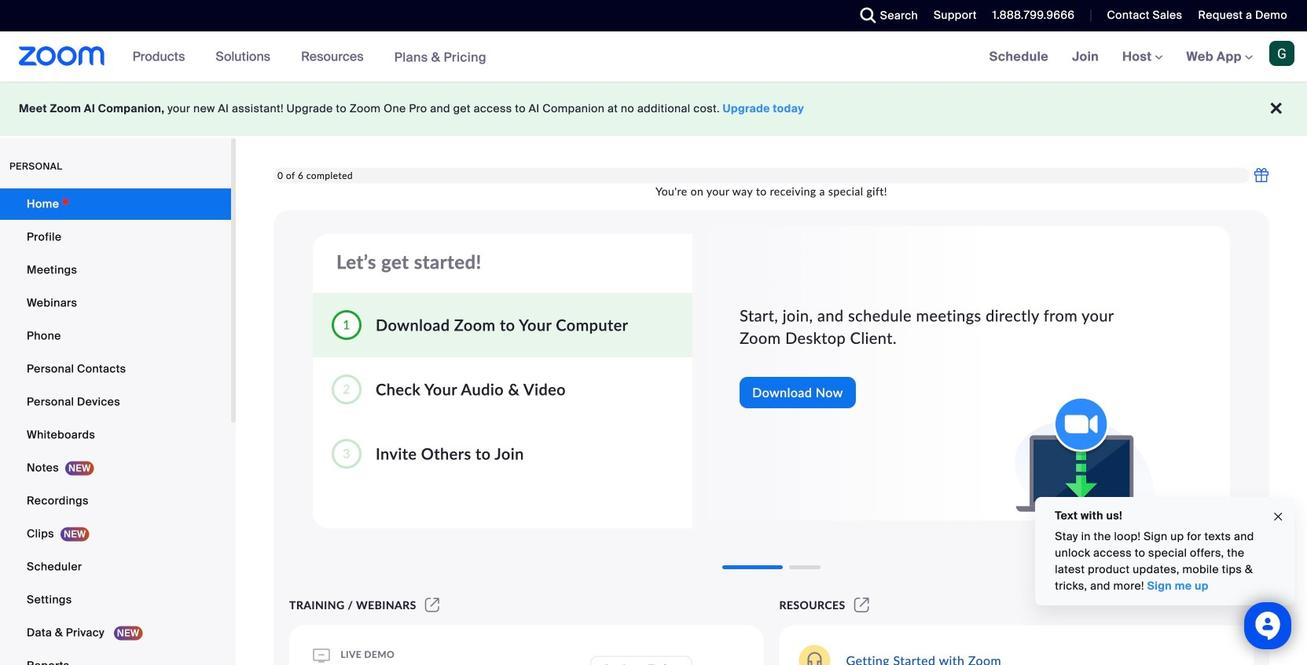 Task type: vqa. For each thing, say whether or not it's contained in the screenshot.
Accessibility link
no



Task type: locate. For each thing, give the bounding box(es) containing it.
profile picture image
[[1269, 41, 1295, 66]]

footer
[[0, 82, 1307, 136]]

window new image
[[423, 599, 442, 612], [852, 599, 872, 612]]

1 window new image from the left
[[423, 599, 442, 612]]

close image
[[1272, 508, 1284, 526]]

0 horizontal spatial window new image
[[423, 599, 442, 612]]

banner
[[0, 31, 1307, 83]]

product information navigation
[[121, 31, 498, 83]]

2 window new image from the left
[[852, 599, 872, 612]]

zoom logo image
[[19, 46, 105, 66]]

1 horizontal spatial window new image
[[852, 599, 872, 612]]



Task type: describe. For each thing, give the bounding box(es) containing it.
meetings navigation
[[978, 31, 1307, 83]]

personal menu menu
[[0, 189, 231, 666]]



